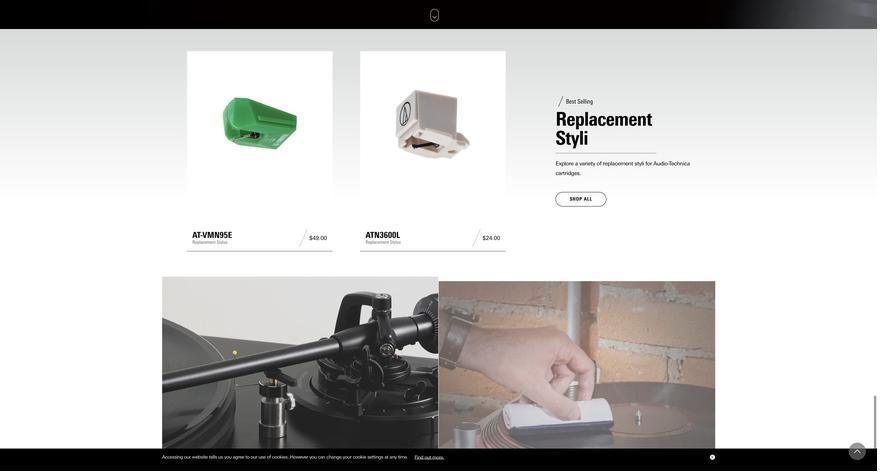 Task type: describe. For each thing, give the bounding box(es) containing it.
accessing our website tells us you agree to our use of cookies. however you can change your cookie settings at any time.
[[162, 455, 410, 460]]

replacement inside atn3600l replacement stylus
[[366, 240, 389, 245]]

us
[[218, 455, 223, 460]]

any
[[390, 455, 397, 460]]

divider line image for atn3600l
[[471, 230, 483, 247]]

agree
[[233, 455, 244, 460]]

at-vmn95e replacement stylus
[[193, 230, 232, 245]]

styli
[[556, 127, 588, 150]]

atn3600l replacement stylus
[[366, 230, 401, 245]]

use
[[259, 455, 266, 460]]

2 our from the left
[[251, 455, 257, 460]]

tells
[[209, 455, 217, 460]]

can
[[318, 455, 325, 460]]

selling
[[578, 98, 593, 105]]

arrow up image
[[855, 449, 861, 455]]

divider line image for at-vmn95e
[[297, 230, 310, 247]]

stylus inside atn3600l replacement stylus
[[390, 240, 401, 245]]

$24.00
[[483, 235, 501, 242]]

find out more.
[[415, 455, 444, 460]]

explore
[[556, 160, 574, 167]]

best selling
[[566, 98, 593, 105]]

at-
[[193, 230, 203, 240]]

find
[[415, 455, 424, 460]]

shop all
[[570, 196, 593, 202]]

styli
[[635, 160, 644, 167]]

more.
[[433, 455, 444, 460]]

to
[[246, 455, 250, 460]]

your
[[343, 455, 352, 460]]

website
[[192, 455, 208, 460]]

shop all button
[[556, 192, 607, 207]]

shop
[[570, 196, 583, 202]]

1 vertical spatial of
[[267, 455, 271, 460]]

1 our from the left
[[184, 455, 191, 460]]

2 horizontal spatial replacement
[[556, 108, 652, 131]]

vmn95e
[[203, 230, 232, 240]]

cartridges.
[[556, 170, 581, 177]]

audio-
[[654, 160, 669, 167]]

atn3600l
[[366, 230, 400, 240]]



Task type: vqa. For each thing, say whether or not it's contained in the screenshot.
50%-
no



Task type: locate. For each thing, give the bounding box(es) containing it.
cookie
[[353, 455, 366, 460]]

explore a variety of replacement styli for audio-technica cartridges.
[[556, 160, 690, 177]]

change
[[327, 455, 342, 460]]

2 you from the left
[[309, 455, 317, 460]]

0 vertical spatial of
[[597, 160, 602, 167]]

time.
[[398, 455, 408, 460]]

of inside explore a variety of replacement styli for audio-technica cartridges.
[[597, 160, 602, 167]]

divider line image
[[297, 230, 310, 247], [471, 230, 483, 247]]

our right to
[[251, 455, 257, 460]]

at vmn95e image
[[193, 57, 327, 191]]

turntables | audio-technica image
[[0, 0, 878, 29], [162, 277, 439, 472], [439, 281, 716, 472]]

out
[[425, 455, 431, 460]]

you right us
[[224, 455, 232, 460]]

1 divider line image from the left
[[297, 230, 310, 247]]

cookies.
[[272, 455, 289, 460]]

you left can
[[309, 455, 317, 460]]

1 stylus from the left
[[217, 240, 228, 245]]

0 horizontal spatial stylus
[[217, 240, 228, 245]]

1 horizontal spatial stylus
[[390, 240, 401, 245]]

at
[[385, 455, 389, 460]]

replacement
[[556, 108, 652, 131], [193, 240, 216, 245], [366, 240, 389, 245]]

1 horizontal spatial replacement
[[366, 240, 389, 245]]

0 horizontal spatial replacement
[[193, 240, 216, 245]]

$49.00
[[310, 235, 327, 242]]

1 horizontal spatial divider line image
[[471, 230, 483, 247]]

of right use
[[267, 455, 271, 460]]

accessing
[[162, 455, 183, 460]]

our
[[184, 455, 191, 460], [251, 455, 257, 460]]

of
[[597, 160, 602, 167], [267, 455, 271, 460]]

0 horizontal spatial our
[[184, 455, 191, 460]]

replacement inside at-vmn95e replacement stylus
[[193, 240, 216, 245]]

all
[[584, 196, 593, 202]]

1 horizontal spatial our
[[251, 455, 257, 460]]

technica
[[669, 160, 690, 167]]

a
[[575, 160, 578, 167]]

find out more. link
[[410, 452, 450, 463]]

replacement
[[603, 160, 633, 167]]

1 horizontal spatial of
[[597, 160, 602, 167]]

atn3600l image
[[366, 57, 501, 191]]

of right the variety
[[597, 160, 602, 167]]

best
[[566, 98, 576, 105]]

1 you from the left
[[224, 455, 232, 460]]

for
[[646, 160, 652, 167]]

2 stylus from the left
[[390, 240, 401, 245]]

stylus inside at-vmn95e replacement stylus
[[217, 240, 228, 245]]

2 divider line image from the left
[[471, 230, 483, 247]]

1 horizontal spatial you
[[309, 455, 317, 460]]

shop all link
[[556, 192, 607, 207]]

settings
[[368, 455, 384, 460]]

our left website at the left bottom
[[184, 455, 191, 460]]

stylus
[[217, 240, 228, 245], [390, 240, 401, 245]]

0 horizontal spatial of
[[267, 455, 271, 460]]

however
[[290, 455, 308, 460]]

cross image
[[711, 457, 714, 459]]

replacement styli
[[556, 108, 652, 150]]

0 horizontal spatial you
[[224, 455, 232, 460]]

0 horizontal spatial divider line image
[[297, 230, 310, 247]]

variety
[[580, 160, 596, 167]]

you
[[224, 455, 232, 460], [309, 455, 317, 460]]



